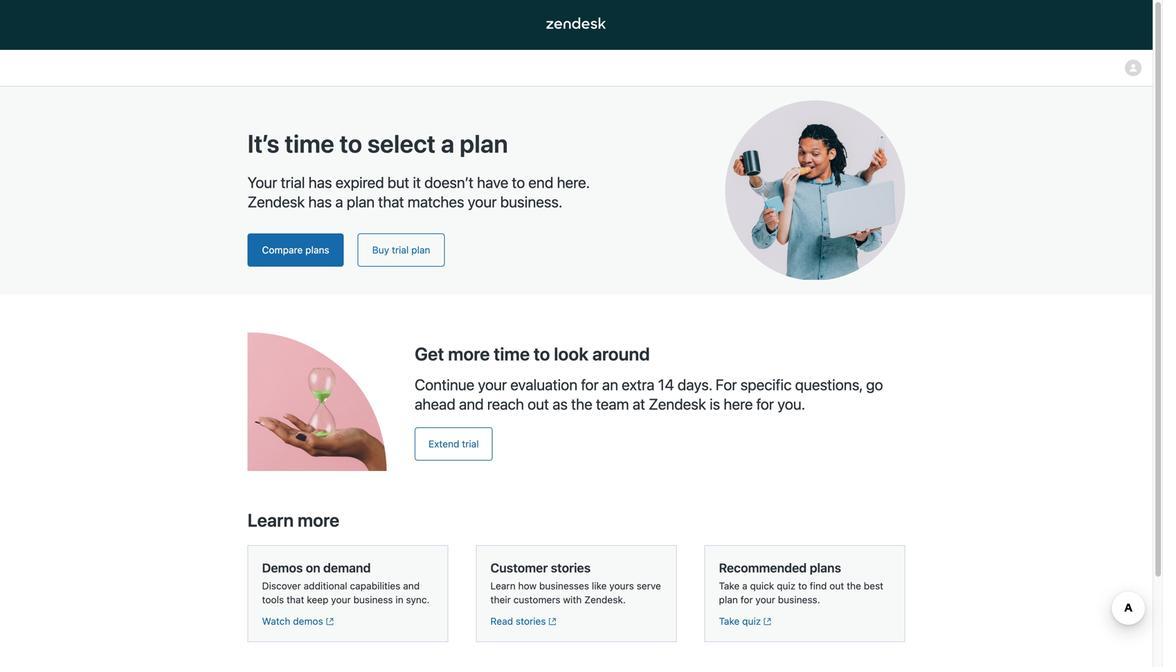 Task type: vqa. For each thing, say whether or not it's contained in the screenshot.
Views 'image' at top
no



Task type: describe. For each thing, give the bounding box(es) containing it.
go
[[867, 376, 884, 394]]

matches
[[408, 193, 465, 211]]

quiz inside recommended plans take a quick quiz to find out the best plan for your business.
[[777, 580, 796, 592]]

the inside recommended plans take a quick quiz to find out the best plan for your business.
[[847, 580, 862, 592]]

expired
[[336, 173, 384, 191]]

0 vertical spatial time
[[285, 129, 335, 158]]

here.
[[557, 173, 590, 191]]

their
[[491, 594, 511, 606]]

plan inside buy trial plan button
[[412, 244, 431, 256]]

plan up have
[[460, 129, 508, 158]]

your inside your trial has expired but it doesn't have to end here. zendesk has a plan that matches your business.
[[468, 193, 497, 211]]

capabilities
[[350, 580, 401, 592]]

time inside region
[[494, 343, 530, 364]]

take quiz
[[719, 616, 762, 627]]

to inside your trial has expired but it doesn't have to end here. zendesk has a plan that matches your business.
[[512, 173, 525, 191]]

plan inside recommended plans take a quick quiz to find out the best plan for your business.
[[719, 594, 738, 606]]

recommended plans take a quick quiz to find out the best plan for your business.
[[719, 560, 884, 606]]

quiz inside take quiz link
[[743, 616, 762, 627]]

read
[[491, 616, 513, 627]]

tools
[[262, 594, 284, 606]]

business. inside your trial has expired but it doesn't have to end here. zendesk has a plan that matches your business.
[[501, 193, 563, 211]]

hourglass image
[[248, 333, 387, 471]]

demos
[[262, 560, 303, 575]]

customers
[[514, 594, 561, 606]]

look
[[554, 343, 589, 364]]

doesn't
[[425, 173, 474, 191]]

in
[[396, 594, 404, 606]]

stories for customer
[[551, 560, 591, 575]]

read stories
[[491, 616, 546, 627]]

plans for recommended
[[810, 560, 842, 575]]

a inside recommended plans take a quick quiz to find out the best plan for your business.
[[743, 580, 748, 592]]

quick
[[751, 580, 775, 592]]

your inside recommended plans take a quick quiz to find out the best plan for your business.
[[756, 594, 776, 606]]

zendesk inside continue your evaluation for an extra 14 days. for specific questions, go ahead and reach out as the team at zendesk is here for you.
[[649, 395, 707, 413]]

yours
[[610, 580, 634, 592]]

buy trial plan button
[[358, 233, 445, 267]]

extend trial
[[429, 438, 479, 450]]

take inside recommended plans take a quick quiz to find out the best plan for your business.
[[719, 580, 740, 592]]

14
[[659, 376, 675, 394]]

on
[[306, 560, 321, 575]]

multi tasking arms image
[[726, 100, 906, 281]]

that inside your trial has expired but it doesn't have to end here. zendesk has a plan that matches your business.
[[378, 193, 404, 211]]

2 horizontal spatial for
[[757, 395, 775, 413]]

watch demos
[[262, 616, 323, 627]]

a inside your trial has expired but it doesn't have to end here. zendesk has a plan that matches your business.
[[336, 193, 343, 211]]

like
[[592, 580, 607, 592]]

for inside recommended plans take a quick quiz to find out the best plan for your business.
[[741, 594, 753, 606]]

you.
[[778, 395, 806, 413]]

questions,
[[796, 376, 863, 394]]

(opens in a new tab) image for demand
[[323, 617, 334, 626]]

2 has from the top
[[309, 193, 332, 211]]

the inside continue your evaluation for an extra 14 days. for specific questions, go ahead and reach out as the team at zendesk is here for you.
[[572, 395, 593, 413]]

with
[[563, 594, 582, 606]]

sync.
[[406, 594, 430, 606]]

your inside demos on demand discover additional capabilities and tools that keep your business in sync.
[[331, 594, 351, 606]]

find
[[810, 580, 828, 592]]

(opens in a new tab) image
[[546, 617, 557, 626]]

keep
[[307, 594, 329, 606]]

around
[[593, 343, 650, 364]]

0 horizontal spatial learn
[[248, 510, 294, 531]]

read stories link
[[491, 615, 663, 628]]

demos on demand discover additional capabilities and tools that keep your business in sync.
[[262, 560, 430, 606]]

days.
[[678, 376, 713, 394]]

zendesk.
[[585, 594, 626, 606]]

business
[[354, 594, 393, 606]]

additional
[[304, 580, 348, 592]]

compare plans
[[262, 244, 330, 256]]

buy
[[373, 244, 389, 256]]

how
[[519, 580, 537, 592]]

best
[[864, 580, 884, 592]]

that inside demos on demand discover additional capabilities and tools that keep your business in sync.
[[287, 594, 304, 606]]



Task type: locate. For each thing, give the bounding box(es) containing it.
0 vertical spatial business.
[[501, 193, 563, 211]]

1 horizontal spatial a
[[441, 129, 455, 158]]

1 vertical spatial for
[[757, 395, 775, 413]]

end
[[529, 173, 554, 191]]

1 vertical spatial trial
[[392, 244, 409, 256]]

1 horizontal spatial learn
[[491, 580, 516, 592]]

1 horizontal spatial plans
[[810, 560, 842, 575]]

2 vertical spatial for
[[741, 594, 753, 606]]

have
[[477, 173, 509, 191]]

your down have
[[468, 193, 497, 211]]

select
[[368, 129, 436, 158]]

(opens in a new tab) image down keep
[[323, 617, 334, 626]]

time right the it's
[[285, 129, 335, 158]]

ahead
[[415, 395, 456, 413]]

zendesk down the your
[[248, 193, 305, 211]]

more up on
[[298, 510, 340, 531]]

trial for has
[[281, 173, 305, 191]]

1 horizontal spatial stories
[[551, 560, 591, 575]]

extend trial button
[[415, 427, 493, 461]]

1 vertical spatial that
[[287, 594, 304, 606]]

a up "doesn't"
[[441, 129, 455, 158]]

zendesk down 14
[[649, 395, 707, 413]]

an
[[603, 376, 619, 394]]

plans
[[306, 244, 330, 256], [810, 560, 842, 575]]

stories
[[551, 560, 591, 575], [516, 616, 546, 627]]

2 horizontal spatial trial
[[462, 438, 479, 450]]

1 vertical spatial zendesk
[[649, 395, 707, 413]]

1 horizontal spatial more
[[448, 343, 490, 364]]

2 horizontal spatial a
[[743, 580, 748, 592]]

demand
[[324, 560, 371, 575]]

at
[[633, 395, 646, 413]]

(opens in a new tab) image inside watch demos link
[[323, 617, 334, 626]]

stories for read
[[516, 616, 546, 627]]

get more time to look around
[[415, 343, 650, 364]]

0 horizontal spatial plans
[[306, 244, 330, 256]]

your
[[248, 173, 277, 191]]

learn more
[[248, 510, 340, 531]]

0 vertical spatial trial
[[281, 173, 305, 191]]

0 vertical spatial for
[[581, 376, 599, 394]]

the left best at the right of the page
[[847, 580, 862, 592]]

out inside continue your evaluation for an extra 14 days. for specific questions, go ahead and reach out as the team at zendesk is here for you.
[[528, 395, 549, 413]]

1 vertical spatial business.
[[778, 594, 821, 606]]

(opens in a new tab) image
[[323, 617, 334, 626], [762, 617, 772, 626]]

0 vertical spatial that
[[378, 193, 404, 211]]

your
[[468, 193, 497, 211], [478, 376, 507, 394], [331, 594, 351, 606], [756, 594, 776, 606]]

specific
[[741, 376, 792, 394]]

team
[[596, 395, 630, 413]]

take left quick
[[719, 580, 740, 592]]

0 horizontal spatial quiz
[[743, 616, 762, 627]]

reach
[[488, 395, 524, 413]]

compare
[[262, 244, 303, 256]]

1 vertical spatial learn
[[491, 580, 516, 592]]

discover
[[262, 580, 301, 592]]

0 vertical spatial the
[[572, 395, 593, 413]]

0 horizontal spatial a
[[336, 193, 343, 211]]

compare plans button
[[248, 233, 344, 267]]

0 horizontal spatial out
[[528, 395, 549, 413]]

to left end
[[512, 173, 525, 191]]

1 take from the top
[[719, 580, 740, 592]]

out inside recommended plans take a quick quiz to find out the best plan for your business.
[[830, 580, 845, 592]]

is
[[710, 395, 721, 413]]

2 vertical spatial a
[[743, 580, 748, 592]]

(opens in a new tab) image for take
[[762, 617, 772, 626]]

(opens in a new tab) image inside take quiz link
[[762, 617, 772, 626]]

here
[[724, 395, 753, 413]]

demos
[[293, 616, 323, 627]]

1 vertical spatial take
[[719, 616, 740, 627]]

plans inside recommended plans take a quick quiz to find out the best plan for your business.
[[810, 560, 842, 575]]

a left quick
[[743, 580, 748, 592]]

0 vertical spatial zendesk
[[248, 193, 305, 211]]

it's
[[248, 129, 280, 158]]

time up evaluation
[[494, 343, 530, 364]]

buy trial plan
[[373, 244, 431, 256]]

1 horizontal spatial (opens in a new tab) image
[[762, 617, 772, 626]]

for
[[716, 376, 738, 394]]

0 horizontal spatial and
[[403, 580, 420, 592]]

stories down the customers
[[516, 616, 546, 627]]

more
[[448, 343, 490, 364], [298, 510, 340, 531]]

plan inside your trial has expired but it doesn't have to end here. zendesk has a plan that matches your business.
[[347, 193, 375, 211]]

plans right compare
[[306, 244, 330, 256]]

the
[[572, 395, 593, 413], [847, 580, 862, 592]]

your trial has expired but it doesn't have to end here. zendesk has a plan that matches your business.
[[248, 173, 590, 211]]

0 vertical spatial and
[[459, 395, 484, 413]]

stories inside "link"
[[516, 616, 546, 627]]

1 vertical spatial stories
[[516, 616, 546, 627]]

trial for plan
[[392, 244, 409, 256]]

1 (opens in a new tab) image from the left
[[323, 617, 334, 626]]

1 has from the top
[[309, 173, 332, 191]]

1 vertical spatial a
[[336, 193, 343, 211]]

0 horizontal spatial that
[[287, 594, 304, 606]]

2 vertical spatial trial
[[462, 438, 479, 450]]

as
[[553, 395, 568, 413]]

zendesk inside your trial has expired but it doesn't have to end here. zendesk has a plan that matches your business.
[[248, 193, 305, 211]]

1 horizontal spatial time
[[494, 343, 530, 364]]

for
[[581, 376, 599, 394], [757, 395, 775, 413], [741, 594, 753, 606]]

plan right 'buy'
[[412, 244, 431, 256]]

customer
[[491, 560, 548, 575]]

1 vertical spatial out
[[830, 580, 845, 592]]

0 horizontal spatial more
[[298, 510, 340, 531]]

for down specific
[[757, 395, 775, 413]]

(opens in a new tab) image down quick
[[762, 617, 772, 626]]

0 horizontal spatial trial
[[281, 173, 305, 191]]

learn
[[248, 510, 294, 531], [491, 580, 516, 592]]

business. inside recommended plans take a quick quiz to find out the best plan for your business.
[[778, 594, 821, 606]]

0 horizontal spatial for
[[581, 376, 599, 394]]

plans inside button
[[306, 244, 330, 256]]

0 vertical spatial learn
[[248, 510, 294, 531]]

1 vertical spatial more
[[298, 510, 340, 531]]

trial inside region
[[462, 438, 479, 450]]

plans up find
[[810, 560, 842, 575]]

your up reach
[[478, 376, 507, 394]]

0 horizontal spatial time
[[285, 129, 335, 158]]

it
[[413, 173, 421, 191]]

more up continue
[[448, 343, 490, 364]]

2 take from the top
[[719, 616, 740, 627]]

and inside demos on demand discover additional capabilities and tools that keep your business in sync.
[[403, 580, 420, 592]]

out right find
[[830, 580, 845, 592]]

0 vertical spatial take
[[719, 580, 740, 592]]

and up sync.
[[403, 580, 420, 592]]

quiz right quick
[[777, 580, 796, 592]]

has left 'expired'
[[309, 173, 332, 191]]

take
[[719, 580, 740, 592], [719, 616, 740, 627]]

region containing get more time to look around
[[248, 294, 906, 667]]

1 horizontal spatial and
[[459, 395, 484, 413]]

0 vertical spatial out
[[528, 395, 549, 413]]

that
[[378, 193, 404, 211], [287, 594, 304, 606]]

plan up take quiz
[[719, 594, 738, 606]]

2 (opens in a new tab) image from the left
[[762, 617, 772, 626]]

learn up demos
[[248, 510, 294, 531]]

0 horizontal spatial business.
[[501, 193, 563, 211]]

more for learn
[[298, 510, 340, 531]]

1 vertical spatial the
[[847, 580, 862, 592]]

that down discover
[[287, 594, 304, 606]]

to inside recommended plans take a quick quiz to find out the best plan for your business.
[[799, 580, 808, 592]]

zendesk
[[248, 193, 305, 211], [649, 395, 707, 413]]

a down 'expired'
[[336, 193, 343, 211]]

1 horizontal spatial out
[[830, 580, 845, 592]]

0 vertical spatial stories
[[551, 560, 591, 575]]

it's time to select a plan
[[248, 129, 508, 158]]

has
[[309, 173, 332, 191], [309, 193, 332, 211]]

plans for compare
[[306, 244, 330, 256]]

1 horizontal spatial trial
[[392, 244, 409, 256]]

and down continue
[[459, 395, 484, 413]]

recommended
[[719, 560, 807, 575]]

1 vertical spatial quiz
[[743, 616, 762, 627]]

business. up take quiz link
[[778, 594, 821, 606]]

watch demos link
[[262, 615, 434, 628]]

and inside continue your evaluation for an extra 14 days. for specific questions, go ahead and reach out as the team at zendesk is here for you.
[[459, 395, 484, 413]]

to up 'expired'
[[340, 129, 362, 158]]

watch
[[262, 616, 291, 627]]

out
[[528, 395, 549, 413], [830, 580, 845, 592]]

1 vertical spatial has
[[309, 193, 332, 211]]

more for get
[[448, 343, 490, 364]]

1 horizontal spatial for
[[741, 594, 753, 606]]

plan
[[460, 129, 508, 158], [347, 193, 375, 211], [412, 244, 431, 256], [719, 594, 738, 606]]

plan down 'expired'
[[347, 193, 375, 211]]

trial
[[281, 173, 305, 191], [392, 244, 409, 256], [462, 438, 479, 450]]

extra
[[622, 376, 655, 394]]

stories up businesses
[[551, 560, 591, 575]]

take quiz link
[[719, 615, 891, 628]]

learn up their
[[491, 580, 516, 592]]

extend
[[429, 438, 460, 450]]

1 horizontal spatial zendesk
[[649, 395, 707, 413]]

0 vertical spatial plans
[[306, 244, 330, 256]]

a
[[441, 129, 455, 158], [336, 193, 343, 211], [743, 580, 748, 592]]

0 horizontal spatial stories
[[516, 616, 546, 627]]

to left find
[[799, 580, 808, 592]]

trial right 'buy'
[[392, 244, 409, 256]]

customer stories learn how businesses like yours serve their customers with zendesk.
[[491, 560, 662, 606]]

1 vertical spatial and
[[403, 580, 420, 592]]

business. down end
[[501, 193, 563, 211]]

and
[[459, 395, 484, 413], [403, 580, 420, 592]]

take down recommended
[[719, 616, 740, 627]]

trial right the your
[[281, 173, 305, 191]]

0 horizontal spatial the
[[572, 395, 593, 413]]

your inside continue your evaluation for an extra 14 days. for specific questions, go ahead and reach out as the team at zendesk is here for you.
[[478, 376, 507, 394]]

to
[[340, 129, 362, 158], [512, 173, 525, 191], [534, 343, 550, 364], [799, 580, 808, 592]]

businesses
[[540, 580, 590, 592]]

0 vertical spatial has
[[309, 173, 332, 191]]

has up compare plans
[[309, 193, 332, 211]]

to left look
[[534, 343, 550, 364]]

trial inside your trial has expired but it doesn't have to end here. zendesk has a plan that matches your business.
[[281, 173, 305, 191]]

0 vertical spatial quiz
[[777, 580, 796, 592]]

out down evaluation
[[528, 395, 549, 413]]

quiz down quick
[[743, 616, 762, 627]]

get
[[415, 343, 444, 364]]

1 horizontal spatial that
[[378, 193, 404, 211]]

trial right extend
[[462, 438, 479, 450]]

0 vertical spatial more
[[448, 343, 490, 364]]

that down but
[[378, 193, 404, 211]]

your down additional at the bottom left of page
[[331, 594, 351, 606]]

for down quick
[[741, 594, 753, 606]]

0 horizontal spatial zendesk
[[248, 193, 305, 211]]

evaluation
[[511, 376, 578, 394]]

1 horizontal spatial the
[[847, 580, 862, 592]]

region
[[248, 294, 906, 667]]

continue your evaluation for an extra 14 days. for specific questions, go ahead and reach out as the team at zendesk is here for you.
[[415, 376, 884, 413]]

1 horizontal spatial quiz
[[777, 580, 796, 592]]

1 horizontal spatial business.
[[778, 594, 821, 606]]

0 horizontal spatial (opens in a new tab) image
[[323, 617, 334, 626]]

for left an on the right bottom of page
[[581, 376, 599, 394]]

but
[[388, 173, 410, 191]]

your down quick
[[756, 594, 776, 606]]

serve
[[637, 580, 662, 592]]

continue
[[415, 376, 475, 394]]

stories inside 'customer stories learn how businesses like yours serve their customers with zendesk.'
[[551, 560, 591, 575]]

learn inside 'customer stories learn how businesses like yours serve their customers with zendesk.'
[[491, 580, 516, 592]]

0 vertical spatial a
[[441, 129, 455, 158]]

time
[[285, 129, 335, 158], [494, 343, 530, 364]]

the right the as
[[572, 395, 593, 413]]

1 vertical spatial time
[[494, 343, 530, 364]]

1 vertical spatial plans
[[810, 560, 842, 575]]



